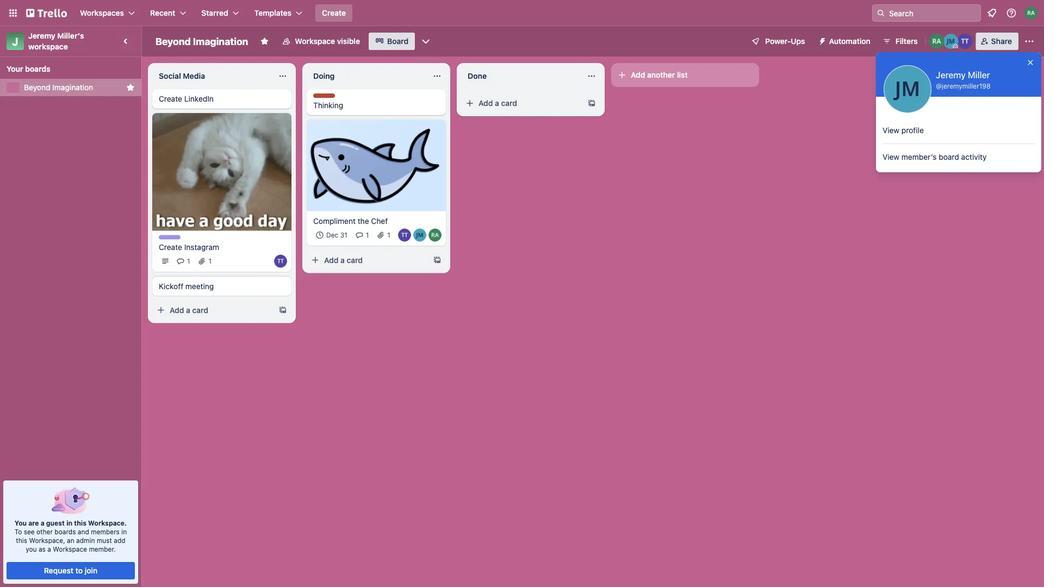 Task type: describe. For each thing, give the bounding box(es) containing it.
create instagram link
[[159, 242, 285, 253]]

power-ups
[[765, 37, 805, 46]]

instagram
[[184, 242, 219, 251]]

miller's
[[57, 31, 84, 40]]

jeremy miller (jeremymiller198) image
[[413, 229, 426, 242]]

dec
[[326, 231, 338, 239]]

boards inside you are a guest in this workspace. to see other boards and members in this workspace, an admin must add you as a workspace member.
[[55, 528, 76, 536]]

board
[[387, 37, 408, 46]]

jeremy miller's workspace
[[28, 31, 86, 51]]

0 horizontal spatial this
[[16, 537, 27, 544]]

add a card for doing
[[324, 256, 363, 265]]

admin
[[76, 537, 95, 544]]

create for create
[[322, 8, 346, 17]]

card for doing
[[347, 256, 363, 265]]

create linkedin
[[159, 94, 214, 103]]

j
[[12, 35, 18, 48]]

compliment the chef link
[[313, 216, 439, 227]]

a for social media
[[186, 306, 190, 315]]

add
[[114, 537, 125, 544]]

1 down create instagram
[[187, 257, 190, 265]]

2 horizontal spatial ruby anderson (rubyanderson7) image
[[1024, 7, 1037, 20]]

workspaces button
[[73, 4, 141, 22]]

a for done
[[495, 99, 499, 108]]

workspace inside you are a guest in this workspace. to see other boards and members in this workspace, an admin must add you as a workspace member.
[[53, 545, 87, 553]]

request to join button
[[7, 562, 135, 580]]

add a card button for doing
[[307, 252, 428, 269]]

open information menu image
[[1006, 8, 1017, 18]]

add a card button for done
[[461, 95, 583, 112]]

must
[[97, 537, 112, 544]]

workspace
[[28, 42, 68, 51]]

card for social media
[[192, 306, 208, 315]]

you
[[26, 545, 37, 553]]

thoughts thinking
[[313, 94, 343, 110]]

sm image
[[814, 33, 829, 48]]

add for social media
[[170, 306, 184, 315]]

workspace visible button
[[275, 33, 367, 50]]

31
[[340, 231, 347, 239]]

power-
[[765, 37, 791, 46]]

guest
[[46, 519, 65, 527]]

your boards with 1 items element
[[7, 63, 129, 76]]

view for view profile
[[883, 126, 899, 135]]

Board name text field
[[150, 33, 254, 50]]

thoughts
[[313, 94, 343, 102]]

add a card for done
[[479, 99, 517, 108]]

create for create instagram
[[159, 242, 182, 251]]

share button
[[976, 33, 1018, 50]]

1 down chef
[[387, 231, 390, 239]]

customize views image
[[420, 36, 431, 47]]

jeremymiller198
[[942, 82, 990, 90]]

doing
[[313, 72, 335, 80]]

compliment
[[313, 217, 356, 225]]

card for done
[[501, 99, 517, 108]]

media
[[183, 72, 205, 80]]

to
[[75, 566, 83, 575]]

thinking link
[[313, 100, 439, 111]]

0 notifications image
[[985, 7, 998, 20]]

dec 31
[[326, 231, 347, 239]]

kickoff meeting link
[[159, 281, 285, 292]]

1 vertical spatial beyond imagination
[[24, 83, 93, 92]]

back to home image
[[26, 4, 67, 22]]

@
[[936, 82, 942, 90]]

starred icon image
[[126, 83, 135, 92]]

workspace.
[[88, 519, 127, 527]]

star or unstar board image
[[260, 37, 269, 46]]

Doing text field
[[307, 67, 426, 85]]

show menu image
[[1024, 36, 1035, 47]]

add for done
[[479, 99, 493, 108]]

1 down instagram
[[209, 257, 212, 265]]

social
[[159, 72, 181, 80]]

automation button
[[814, 33, 877, 50]]

workspace inside workspace visible button
[[295, 37, 335, 46]]

join
[[85, 566, 97, 575]]

as
[[39, 545, 46, 553]]

ups
[[791, 37, 805, 46]]

request
[[44, 566, 73, 575]]

to
[[15, 528, 22, 536]]

your boards
[[7, 64, 50, 73]]

member's
[[901, 153, 937, 161]]

profile
[[901, 126, 924, 135]]

jeremy for miller's
[[28, 31, 55, 40]]

create linkedin link
[[159, 94, 285, 104]]

recent
[[150, 8, 175, 17]]

create button
[[315, 4, 352, 22]]

beyond imagination inside text field
[[156, 35, 248, 47]]

boards inside your boards with 1 items element
[[25, 64, 50, 73]]

create for create linkedin
[[159, 94, 182, 103]]

add inside button
[[631, 70, 645, 79]]



Task type: vqa. For each thing, say whether or not it's contained in the screenshot.
Christopher Davis (christopheraland) image in the right top of the page
no



Task type: locate. For each thing, give the bounding box(es) containing it.
0 vertical spatial jeremy
[[28, 31, 55, 40]]

request to join
[[44, 566, 97, 575]]

1 horizontal spatial boards
[[55, 528, 76, 536]]

card down meeting
[[192, 306, 208, 315]]

Search field
[[885, 5, 980, 21]]

1 vertical spatial jeremy miller (jeremymiller198) image
[[884, 65, 931, 113]]

add another list button
[[611, 63, 759, 87]]

1 horizontal spatial imagination
[[193, 35, 248, 47]]

0 vertical spatial beyond
[[156, 35, 191, 47]]

0 vertical spatial in
[[66, 519, 72, 527]]

1 horizontal spatial beyond imagination
[[156, 35, 248, 47]]

jeremy inside jeremy miller's workspace
[[28, 31, 55, 40]]

this up and
[[74, 519, 86, 527]]

beyond imagination down your boards with 1 items element
[[24, 83, 93, 92]]

another
[[647, 70, 675, 79]]

0 vertical spatial view
[[883, 126, 899, 135]]

add a card down kickoff meeting
[[170, 306, 208, 315]]

beyond down your boards
[[24, 83, 50, 92]]

2 view from the top
[[883, 153, 899, 161]]

add down the kickoff
[[170, 306, 184, 315]]

1 horizontal spatial card
[[347, 256, 363, 265]]

add a card
[[479, 99, 517, 108], [324, 256, 363, 265], [170, 306, 208, 315]]

imagination down starred popup button
[[193, 35, 248, 47]]

2 vertical spatial card
[[192, 306, 208, 315]]

1 horizontal spatial add a card button
[[307, 252, 428, 269]]

member.
[[89, 545, 116, 553]]

add a card button down 31
[[307, 252, 428, 269]]

a down kickoff meeting
[[186, 306, 190, 315]]

ruby anderson (rubyanderson7) image right open information menu icon
[[1024, 7, 1037, 20]]

1 horizontal spatial this
[[74, 519, 86, 527]]

members
[[91, 528, 120, 536]]

0 vertical spatial card
[[501, 99, 517, 108]]

and
[[78, 528, 89, 536]]

0 vertical spatial create from template… image
[[587, 99, 596, 108]]

0 vertical spatial boards
[[25, 64, 50, 73]]

close image
[[1026, 58, 1035, 67]]

Done text field
[[461, 67, 581, 85]]

other
[[36, 528, 53, 536]]

0 horizontal spatial ruby anderson (rubyanderson7) image
[[428, 229, 442, 242]]

1 horizontal spatial terry turtle (terryturtle) image
[[398, 229, 411, 242]]

create inside create instagram link
[[159, 242, 182, 251]]

recent button
[[144, 4, 193, 22]]

0 horizontal spatial add a card button
[[152, 301, 274, 319]]

create from template… image for done
[[587, 99, 596, 108]]

2 vertical spatial add a card
[[170, 306, 208, 315]]

color: purple, title: none image
[[159, 235, 181, 239]]

add a card button for social media
[[152, 301, 274, 319]]

card down 31
[[347, 256, 363, 265]]

0 horizontal spatial boards
[[25, 64, 50, 73]]

meeting
[[185, 282, 214, 291]]

imagination down your boards with 1 items element
[[52, 83, 93, 92]]

starred
[[201, 8, 228, 17]]

thinking
[[313, 101, 343, 110]]

done
[[468, 72, 487, 80]]

imagination inside text field
[[193, 35, 248, 47]]

1 vertical spatial in
[[121, 528, 127, 536]]

0 vertical spatial terry turtle (terryturtle) image
[[957, 34, 973, 49]]

add down done
[[479, 99, 493, 108]]

boards right your
[[25, 64, 50, 73]]

search image
[[877, 9, 885, 17]]

a
[[495, 99, 499, 108], [340, 256, 345, 265], [186, 306, 190, 315], [41, 519, 44, 527], [47, 545, 51, 553]]

0 vertical spatial imagination
[[193, 35, 248, 47]]

beyond imagination link
[[24, 82, 122, 93]]

0 vertical spatial add a card
[[479, 99, 517, 108]]

this
[[74, 519, 86, 527], [16, 537, 27, 544]]

0 vertical spatial jeremy miller (jeremymiller198) image
[[943, 34, 958, 49]]

visible
[[337, 37, 360, 46]]

see
[[24, 528, 35, 536]]

create down color: purple, title: none icon at left
[[159, 242, 182, 251]]

add another list
[[631, 70, 688, 79]]

ruby anderson (rubyanderson7) image
[[1024, 7, 1037, 20], [929, 34, 944, 49], [428, 229, 442, 242]]

beyond imagination down the starred
[[156, 35, 248, 47]]

automation
[[829, 37, 870, 46]]

add a card button down kickoff meeting link
[[152, 301, 274, 319]]

1 horizontal spatial in
[[121, 528, 127, 536]]

beyond inside "beyond imagination" link
[[24, 83, 50, 92]]

filters button
[[879, 33, 921, 50]]

1 vertical spatial beyond
[[24, 83, 50, 92]]

a right are
[[41, 519, 44, 527]]

color: bold red, title: "thoughts" element
[[313, 94, 343, 102]]

board link
[[369, 33, 415, 50]]

jeremy miller (jeremymiller198) image left @
[[884, 65, 931, 113]]

view left member's
[[883, 153, 899, 161]]

0 horizontal spatial beyond
[[24, 83, 50, 92]]

1 vertical spatial create
[[159, 94, 182, 103]]

social media
[[159, 72, 205, 80]]

0 horizontal spatial workspace
[[53, 545, 87, 553]]

2 vertical spatial create
[[159, 242, 182, 251]]

1 vertical spatial add a card
[[324, 256, 363, 265]]

0 horizontal spatial in
[[66, 519, 72, 527]]

workspace visible
[[295, 37, 360, 46]]

add a card button
[[461, 95, 583, 112], [307, 252, 428, 269], [152, 301, 274, 319]]

chef
[[371, 217, 388, 225]]

create from template… image
[[587, 99, 596, 108], [278, 306, 287, 315]]

1 vertical spatial create from template… image
[[278, 306, 287, 315]]

a for doing
[[340, 256, 345, 265]]

create up workspace visible
[[322, 8, 346, 17]]

2 horizontal spatial terry turtle (terryturtle) image
[[957, 34, 973, 49]]

Social Media text field
[[152, 67, 272, 85]]

workspace,
[[29, 537, 65, 544]]

1 vertical spatial ruby anderson (rubyanderson7) image
[[929, 34, 944, 49]]

1 horizontal spatial jeremy miller (jeremymiller198) image
[[943, 34, 958, 49]]

1
[[366, 231, 369, 239], [387, 231, 390, 239], [187, 257, 190, 265], [209, 257, 212, 265]]

0 vertical spatial this
[[74, 519, 86, 527]]

0 vertical spatial add a card button
[[461, 95, 583, 112]]

primary element
[[0, 0, 1044, 26]]

0 horizontal spatial jeremy miller (jeremymiller198) image
[[884, 65, 931, 113]]

1 horizontal spatial jeremy
[[936, 70, 966, 80]]

1 horizontal spatial workspace
[[295, 37, 335, 46]]

1 vertical spatial terry turtle (terryturtle) image
[[398, 229, 411, 242]]

a right as
[[47, 545, 51, 553]]

you are a guest in this workspace. to see other boards and members in this workspace, an admin must add you as a workspace member.
[[15, 519, 127, 553]]

terry turtle (terryturtle) image
[[957, 34, 973, 49], [398, 229, 411, 242], [274, 255, 287, 268]]

2 vertical spatial add a card button
[[152, 301, 274, 319]]

power-ups button
[[743, 33, 812, 50]]

a down 31
[[340, 256, 345, 265]]

create
[[322, 8, 346, 17], [159, 94, 182, 103], [159, 242, 182, 251]]

templates button
[[248, 4, 309, 22]]

boards
[[25, 64, 50, 73], [55, 528, 76, 536]]

add a card for social media
[[170, 306, 208, 315]]

create down the social
[[159, 94, 182, 103]]

0 vertical spatial ruby anderson (rubyanderson7) image
[[1024, 7, 1037, 20]]

miller
[[968, 70, 990, 80]]

kickoff
[[159, 282, 183, 291]]

view for view member's board activity
[[883, 153, 899, 161]]

0 horizontal spatial terry turtle (terryturtle) image
[[274, 255, 287, 268]]

1 horizontal spatial add a card
[[324, 256, 363, 265]]

boards up an on the left bottom
[[55, 528, 76, 536]]

ruby anderson (rubyanderson7) image right jeremy miller (jeremymiller198) icon at the left
[[428, 229, 442, 242]]

create instagram
[[159, 242, 219, 251]]

0 vertical spatial workspace
[[295, 37, 335, 46]]

1 horizontal spatial ruby anderson (rubyanderson7) image
[[929, 34, 944, 49]]

jeremy miller (jeremymiller198) image
[[943, 34, 958, 49], [884, 65, 931, 113]]

beyond imagination
[[156, 35, 248, 47], [24, 83, 93, 92]]

1 vertical spatial view
[[883, 153, 899, 161]]

add a card down 31
[[324, 256, 363, 265]]

1 down the
[[366, 231, 369, 239]]

view left profile
[[883, 126, 899, 135]]

create from template… image for social media
[[278, 306, 287, 315]]

card down done text field
[[501, 99, 517, 108]]

create from template… image
[[433, 256, 442, 265]]

filters
[[895, 37, 918, 46]]

jeremy for miller
[[936, 70, 966, 80]]

1 vertical spatial add a card button
[[307, 252, 428, 269]]

linkedin
[[184, 94, 214, 103]]

jeremy
[[28, 31, 55, 40], [936, 70, 966, 80]]

list
[[677, 70, 688, 79]]

you
[[15, 519, 27, 527]]

add left another
[[631, 70, 645, 79]]

kickoff meeting
[[159, 282, 214, 291]]

Dec 31 checkbox
[[313, 229, 351, 242]]

beyond down recent popup button
[[156, 35, 191, 47]]

in up add at the bottom of the page
[[121, 528, 127, 536]]

workspace down an on the left bottom
[[53, 545, 87, 553]]

jeremy up workspace
[[28, 31, 55, 40]]

create inside 'create linkedin' link
[[159, 94, 182, 103]]

1 vertical spatial jeremy
[[936, 70, 966, 80]]

0 horizontal spatial beyond imagination
[[24, 83, 93, 92]]

2 vertical spatial ruby anderson (rubyanderson7) image
[[428, 229, 442, 242]]

add a card down done
[[479, 99, 517, 108]]

0 vertical spatial create
[[322, 8, 346, 17]]

2 horizontal spatial add a card
[[479, 99, 517, 108]]

1 horizontal spatial create from template… image
[[587, 99, 596, 108]]

1 vertical spatial this
[[16, 537, 27, 544]]

workspace navigation collapse icon image
[[119, 34, 134, 49]]

starred button
[[195, 4, 246, 22]]

activity
[[961, 153, 987, 161]]

view member's board activity
[[883, 153, 987, 161]]

2 horizontal spatial card
[[501, 99, 517, 108]]

share
[[991, 37, 1012, 46]]

0 horizontal spatial card
[[192, 306, 208, 315]]

an
[[67, 537, 74, 544]]

beyond inside beyond imagination text field
[[156, 35, 191, 47]]

add down dec 31 option
[[324, 256, 338, 265]]

the
[[358, 217, 369, 225]]

this member is an admin of this board. image
[[953, 44, 958, 49]]

1 vertical spatial card
[[347, 256, 363, 265]]

2 horizontal spatial add a card button
[[461, 95, 583, 112]]

0 horizontal spatial imagination
[[52, 83, 93, 92]]

jeremy miller (jeremymiller198) image down the search field
[[943, 34, 958, 49]]

beyond
[[156, 35, 191, 47], [24, 83, 50, 92]]

imagination
[[193, 35, 248, 47], [52, 83, 93, 92]]

0 horizontal spatial create from template… image
[[278, 306, 287, 315]]

ruby anderson (rubyanderson7) image left this member is an admin of this board. icon on the right
[[929, 34, 944, 49]]

0 horizontal spatial jeremy
[[28, 31, 55, 40]]

1 vertical spatial workspace
[[53, 545, 87, 553]]

templates
[[254, 8, 291, 17]]

1 horizontal spatial beyond
[[156, 35, 191, 47]]

add a card button down done text field
[[461, 95, 583, 112]]

card
[[501, 99, 517, 108], [347, 256, 363, 265], [192, 306, 208, 315]]

jeremy inside jeremy miller @ jeremymiller198
[[936, 70, 966, 80]]

1 vertical spatial boards
[[55, 528, 76, 536]]

board
[[939, 153, 959, 161]]

workspace left visible
[[295, 37, 335, 46]]

view
[[883, 126, 899, 135], [883, 153, 899, 161]]

jeremy miller @ jeremymiller198
[[936, 70, 990, 90]]

2 vertical spatial terry turtle (terryturtle) image
[[274, 255, 287, 268]]

compliment the chef
[[313, 217, 388, 225]]

add
[[631, 70, 645, 79], [479, 99, 493, 108], [324, 256, 338, 265], [170, 306, 184, 315]]

workspace
[[295, 37, 335, 46], [53, 545, 87, 553]]

in right guest
[[66, 519, 72, 527]]

your
[[7, 64, 23, 73]]

are
[[28, 519, 39, 527]]

1 vertical spatial imagination
[[52, 83, 93, 92]]

0 horizontal spatial add a card
[[170, 306, 208, 315]]

a down done text field
[[495, 99, 499, 108]]

1 view from the top
[[883, 126, 899, 135]]

this down to
[[16, 537, 27, 544]]

jeremy up @
[[936, 70, 966, 80]]

create inside create button
[[322, 8, 346, 17]]

view profile
[[883, 126, 924, 135]]

add for doing
[[324, 256, 338, 265]]

workspaces
[[80, 8, 124, 17]]

0 vertical spatial beyond imagination
[[156, 35, 248, 47]]



